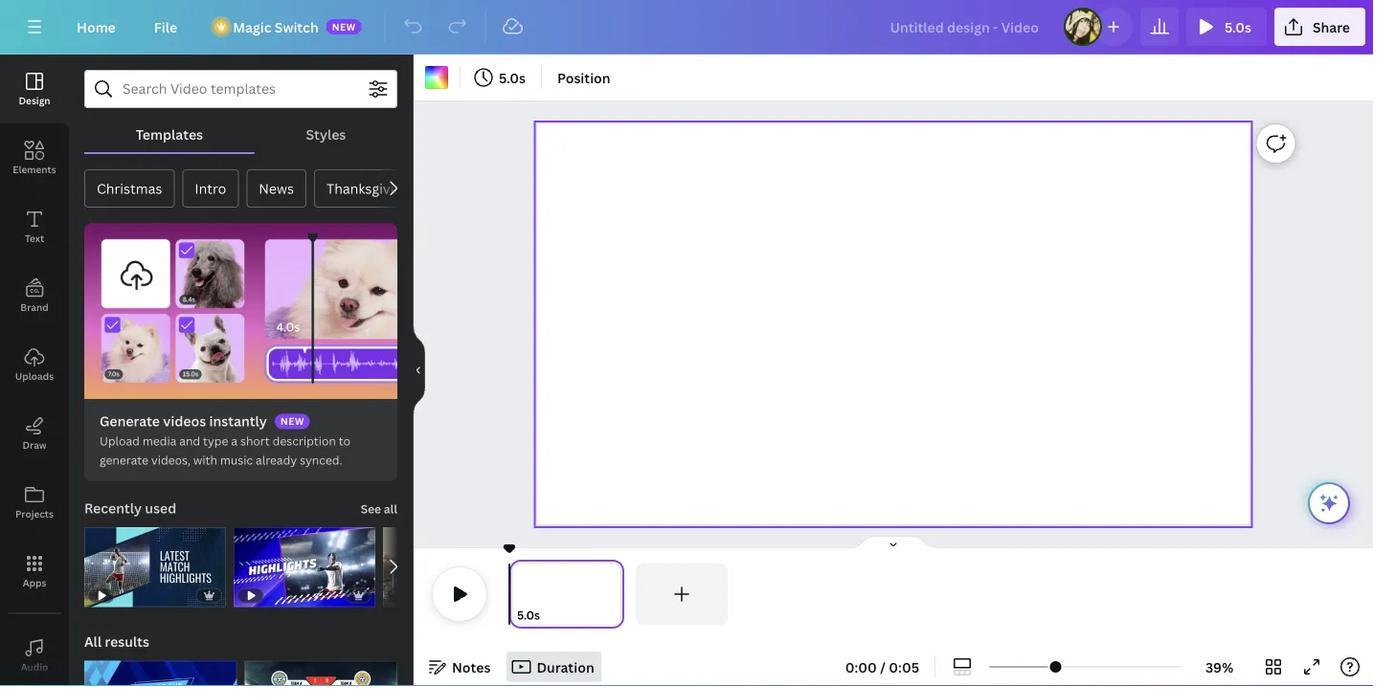 Task type: vqa. For each thing, say whether or not it's contained in the screenshot.
uploads at the bottom left
yes



Task type: locate. For each thing, give the bounding box(es) containing it.
0:05
[[889, 659, 920, 677]]

audio button
[[0, 622, 69, 687]]

results
[[105, 633, 149, 651]]

type
[[203, 433, 228, 449]]

0 horizontal spatial new
[[281, 415, 305, 428]]

canva assistant image
[[1318, 492, 1341, 515]]

intro button
[[182, 170, 239, 208]]

share button
[[1275, 8, 1366, 46]]

brand
[[20, 301, 49, 314]]

draw button
[[0, 399, 69, 468]]

hide pages image
[[848, 535, 940, 551]]

christmas button
[[84, 170, 175, 208]]

5.0s left page title text field
[[517, 608, 540, 624]]

file
[[154, 18, 177, 36]]

5.0s
[[1225, 18, 1252, 36], [499, 68, 526, 87], [517, 608, 540, 624]]

5.0s inside main menu bar
[[1225, 18, 1252, 36]]

new right switch
[[332, 20, 356, 33]]

5.0s left share dropdown button
[[1225, 18, 1252, 36]]

1 vertical spatial new
[[281, 415, 305, 428]]

recently
[[84, 500, 142, 518]]

generate
[[100, 453, 148, 468]]

see all button
[[359, 490, 399, 528]]

videos,
[[151, 453, 191, 468]]

a
[[231, 433, 238, 449]]

0:00 / 0:05
[[846, 659, 920, 677]]

videos
[[163, 412, 206, 431]]

magic
[[233, 18, 272, 36]]

0 vertical spatial 5.0s
[[1225, 18, 1252, 36]]

apps button
[[0, 537, 69, 606]]

magic video example usage image
[[84, 223, 398, 399]]

5.0s button inside main menu bar
[[1187, 8, 1267, 46]]

0 vertical spatial 5.0s button
[[1187, 8, 1267, 46]]

new up description
[[281, 415, 305, 428]]

1 horizontal spatial new
[[332, 20, 356, 33]]

and
[[179, 433, 200, 449]]

5.0s left 'position'
[[499, 68, 526, 87]]

new
[[332, 20, 356, 33], [281, 415, 305, 428]]

text button
[[0, 193, 69, 262]]

position button
[[550, 62, 618, 93]]

upload media and type a short description to generate videos, with music already synced.
[[100, 433, 351, 468]]

trimming, start edge slider
[[510, 564, 527, 626]]

hide image
[[413, 325, 425, 417]]

templates button
[[84, 116, 255, 152]]

uploads
[[15, 370, 54, 383]]

news
[[259, 180, 294, 198]]

music
[[220, 453, 253, 468]]

5.0s button left share dropdown button
[[1187, 8, 1267, 46]]

design button
[[0, 55, 69, 124]]

Design title text field
[[875, 8, 1057, 46]]

draw
[[22, 439, 47, 452]]

main menu bar
[[0, 0, 1374, 55]]

already
[[256, 453, 297, 468]]

synced.
[[300, 453, 343, 468]]

all results
[[84, 633, 149, 651]]

position
[[557, 68, 611, 87]]

upload
[[100, 433, 140, 449]]

blue modern sports intro video group
[[84, 650, 237, 687]]

thanksgiving button
[[314, 170, 422, 208]]

file button
[[139, 8, 193, 46]]

red white modern football score video group
[[245, 650, 398, 687]]

see all
[[361, 501, 398, 517]]

generate
[[100, 412, 160, 431]]

5.0s button left page title text field
[[517, 606, 540, 626]]

5.0s button
[[1187, 8, 1267, 46], [468, 62, 534, 93], [517, 606, 540, 626]]

projects button
[[0, 468, 69, 537]]

styles button
[[255, 116, 398, 152]]

1 vertical spatial 5.0s
[[499, 68, 526, 87]]

0 vertical spatial new
[[332, 20, 356, 33]]

all
[[384, 501, 398, 517]]

5.0s button right #ffffff "icon"
[[468, 62, 534, 93]]

blue modern football sport video youtube intro group
[[234, 516, 376, 608]]

styles
[[306, 125, 346, 143]]

home
[[77, 18, 116, 36]]

recently used button
[[82, 490, 178, 528]]

used
[[145, 500, 176, 518]]



Task type: describe. For each thing, give the bounding box(es) containing it.
audio
[[21, 661, 48, 674]]

generate videos instantly
[[100, 412, 267, 431]]

templates
[[136, 125, 203, 143]]

with
[[193, 453, 217, 468]]

notes button
[[421, 652, 499, 683]]

5.0s for middle the 5.0s button
[[499, 68, 526, 87]]

Page title text field
[[548, 606, 556, 626]]

design
[[19, 94, 50, 107]]

dark blue modern football highlights sport intro video group
[[84, 516, 226, 608]]

/
[[881, 659, 886, 677]]

uploads button
[[0, 330, 69, 399]]

projects
[[15, 508, 54, 521]]

recently used
[[84, 500, 176, 518]]

intro
[[195, 180, 226, 198]]

side panel tab list
[[0, 55, 69, 687]]

elements button
[[0, 124, 69, 193]]

see
[[361, 501, 381, 517]]

duration button
[[506, 652, 602, 683]]

short
[[240, 433, 270, 449]]

elements
[[13, 163, 56, 176]]

text
[[25, 232, 44, 245]]

news button
[[246, 170, 307, 208]]

5.0s for the 5.0s button inside the main menu bar
[[1225, 18, 1252, 36]]

brand button
[[0, 262, 69, 330]]

instantly
[[209, 412, 267, 431]]

share
[[1313, 18, 1351, 36]]

to
[[339, 433, 351, 449]]

magic switch
[[233, 18, 319, 36]]

all
[[84, 633, 102, 651]]

apps
[[23, 577, 46, 590]]

neutral aesthetic animated sport motivational quote video group
[[383, 528, 525, 608]]

#ffffff image
[[425, 66, 448, 89]]

home link
[[61, 8, 131, 46]]

thanksgiving
[[327, 180, 410, 198]]

1 vertical spatial 5.0s button
[[468, 62, 534, 93]]

trimming, end edge slider
[[607, 564, 625, 626]]

switch
[[275, 18, 319, 36]]

39%
[[1206, 659, 1234, 677]]

description
[[273, 433, 336, 449]]

christmas
[[97, 180, 162, 198]]

0:00
[[846, 659, 877, 677]]

media
[[143, 433, 177, 449]]

duration
[[537, 659, 595, 677]]

Search Video templates search field
[[123, 71, 359, 107]]

39% button
[[1189, 652, 1251, 683]]

new inside main menu bar
[[332, 20, 356, 33]]

2 vertical spatial 5.0s button
[[517, 606, 540, 626]]

notes
[[452, 659, 491, 677]]

2 vertical spatial 5.0s
[[517, 608, 540, 624]]



